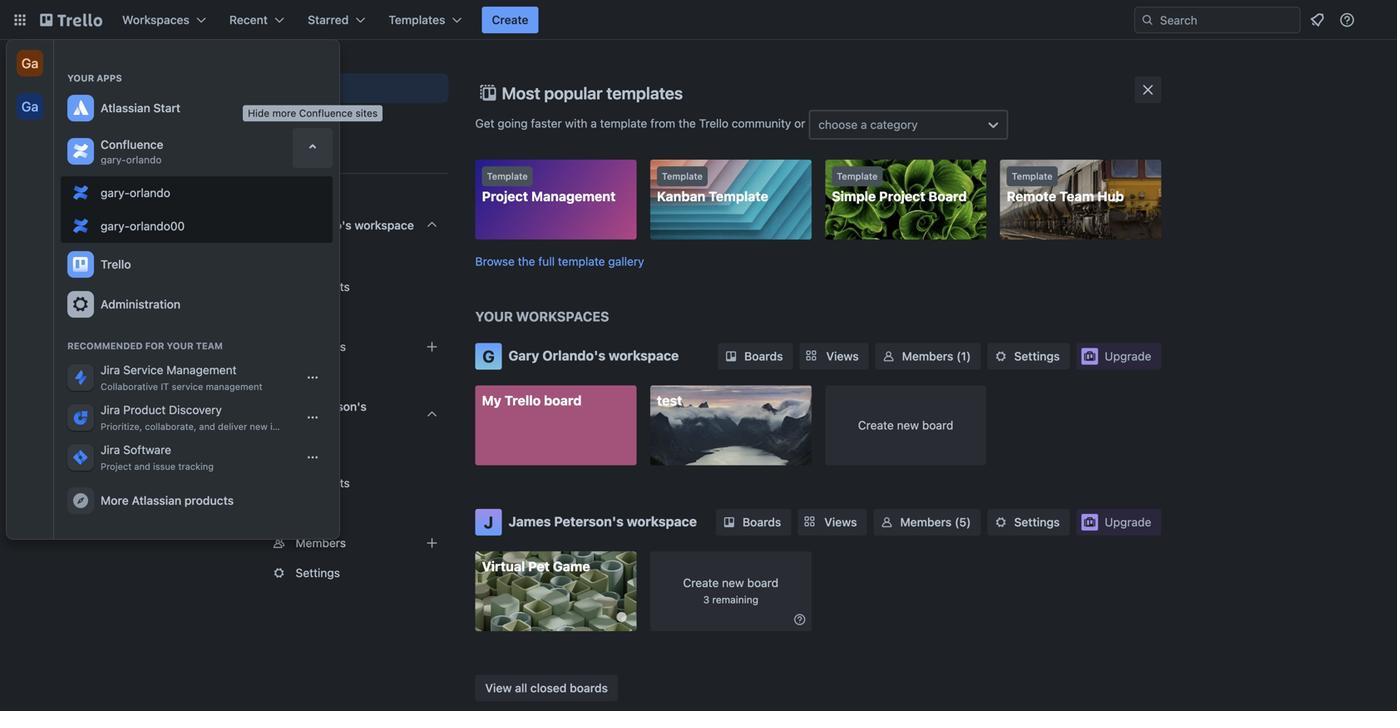 Task type: describe. For each thing, give the bounding box(es) containing it.
1 horizontal spatial gary
[[509, 348, 539, 363]]

home link
[[236, 140, 449, 170]]

template for simple
[[837, 171, 878, 182]]

products
[[184, 494, 234, 507]]

1 vertical spatial james
[[509, 514, 551, 529]]

0 vertical spatial atlassian
[[101, 101, 150, 115]]

jira software options menu image
[[306, 451, 319, 464]]

views for j
[[824, 515, 857, 529]]

0 vertical spatial j
[[249, 408, 256, 422]]

workspaces
[[516, 309, 609, 324]]

jira for jira product discovery
[[101, 403, 120, 417]]

product
[[123, 403, 166, 417]]

management for project
[[531, 188, 616, 204]]

gallery
[[608, 254, 644, 268]]

switch to… image
[[12, 12, 28, 28]]

1 vertical spatial boards
[[296, 446, 333, 460]]

jira for jira service management
[[101, 363, 120, 377]]

orlando inside gary-orlando link
[[130, 186, 170, 200]]

faster
[[531, 117, 562, 130]]

board for create new board
[[922, 418, 953, 432]]

atlassian start link
[[61, 88, 333, 128]]

view
[[485, 681, 512, 695]]

gary-orlando00
[[101, 219, 185, 233]]

1 vertical spatial boards link
[[236, 440, 449, 467]]

0 vertical spatial gary
[[269, 218, 295, 232]]

choose
[[819, 118, 858, 131]]

highlights link for orlando's
[[236, 274, 449, 300]]

jira product discovery prioritize, collaborate, and deliver new ideas
[[101, 403, 293, 432]]

boards link for j
[[716, 509, 791, 536]]

1 vertical spatial templates
[[269, 114, 326, 128]]

0 notifications image
[[1307, 10, 1327, 30]]

my trello board link
[[475, 385, 637, 465]]

1 vertical spatial atlassian
[[132, 494, 181, 507]]

1 horizontal spatial orlando's
[[542, 348, 606, 363]]

simple
[[832, 188, 876, 204]]

0 vertical spatial gary orlando's workspace
[[269, 218, 414, 232]]

2 horizontal spatial trello
[[699, 117, 729, 130]]

0 horizontal spatial orlando's
[[298, 218, 352, 232]]

more atlassian products link
[[61, 481, 333, 521]]

category
[[870, 118, 918, 131]]

starred
[[308, 13, 349, 27]]

template board image
[[242, 111, 262, 131]]

0 vertical spatial template
[[600, 117, 647, 130]]

add image
[[422, 533, 442, 553]]

your
[[475, 309, 513, 324]]

virtual
[[482, 558, 525, 574]]

more atlassian products
[[101, 494, 234, 507]]

from
[[650, 117, 675, 130]]

browse
[[475, 254, 515, 268]]

more
[[272, 107, 296, 119]]

views for g
[[826, 349, 859, 363]]

virtual pet game link
[[475, 551, 637, 631]]

templates
[[606, 83, 683, 103]]

create new board 3 remaining
[[683, 576, 779, 605]]

all
[[515, 681, 527, 695]]

template simple project board
[[832, 171, 967, 204]]

remote
[[1007, 188, 1056, 204]]

recent
[[229, 13, 268, 27]]

atlassian app switcher dialog
[[7, 40, 339, 539]]

choose a category
[[819, 118, 918, 131]]

jira for jira software
[[101, 443, 120, 457]]

community
[[732, 117, 791, 130]]

workspaces button
[[112, 7, 216, 33]]

new for create new board 3 remaining
[[722, 576, 744, 590]]

gary orlando (garyorlando) image
[[1367, 10, 1387, 30]]

members link for orlando's
[[236, 333, 449, 360]]

create new board
[[858, 418, 953, 432]]

it
[[161, 381, 169, 392]]

highlights link for peterson's
[[236, 470, 449, 496]]

0 vertical spatial james peterson's workspace
[[269, 400, 367, 430]]

service
[[172, 381, 203, 392]]

gary- for gary-orlando
[[101, 186, 130, 200]]

trello inside atlassian app switcher dialog
[[101, 257, 131, 271]]

template for remote
[[1012, 171, 1053, 182]]

project for project and issue tracking
[[101, 461, 132, 472]]

and inside jira software project and issue tracking
[[134, 461, 150, 472]]

trello link
[[61, 244, 333, 284]]

1 ga from the top
[[21, 55, 38, 71]]

project for simple project board
[[879, 188, 925, 204]]

prioritize,
[[101, 421, 142, 432]]

1 vertical spatial james peterson's workspace
[[509, 514, 697, 529]]

1 ga button from the top
[[17, 50, 43, 77]]

template remote team hub
[[1007, 171, 1124, 204]]

get
[[475, 117, 494, 130]]

boards link for g
[[718, 343, 793, 370]]

organisations tab list
[[7, 40, 54, 539]]

full
[[538, 254, 555, 268]]

most popular templates
[[502, 83, 683, 103]]

home
[[269, 148, 301, 161]]

board
[[929, 188, 967, 204]]

create button
[[482, 7, 538, 33]]

collaborate,
[[145, 421, 196, 432]]

pet
[[528, 558, 550, 574]]

template project management
[[482, 171, 616, 204]]

browse the full template gallery link
[[475, 254, 644, 268]]

kanban
[[657, 188, 706, 204]]

start
[[153, 101, 180, 115]]

sites
[[356, 107, 378, 119]]

with
[[565, 117, 587, 130]]

workspaces
[[122, 13, 190, 27]]

upgrade for j
[[1105, 515, 1151, 529]]

discovery
[[169, 403, 222, 417]]

collapse image
[[303, 137, 323, 157]]

board for my trello board
[[544, 393, 582, 408]]

for
[[145, 341, 164, 351]]

deliver
[[218, 421, 247, 432]]

1 vertical spatial your
[[167, 341, 193, 351]]

views link for g
[[800, 343, 869, 370]]

1 vertical spatial peterson's
[[554, 514, 624, 529]]

3
[[703, 594, 709, 605]]

gary-orlando00 link
[[61, 210, 333, 243]]

test
[[657, 393, 682, 408]]

2 vertical spatial trello
[[505, 393, 541, 408]]

closed
[[530, 681, 567, 695]]

administration
[[101, 297, 181, 311]]

members link for peterson's
[[236, 530, 449, 556]]

1 vertical spatial the
[[518, 254, 535, 268]]

virtual pet game
[[482, 558, 590, 574]]

templates inside popup button
[[389, 13, 445, 27]]

create for create new board
[[858, 418, 894, 432]]

view all closed boards
[[485, 681, 608, 695]]

there is new activity on this board. image
[[617, 612, 627, 622]]



Task type: locate. For each thing, give the bounding box(es) containing it.
peterson's
[[308, 400, 367, 413], [554, 514, 624, 529]]

template for kanban
[[662, 171, 703, 182]]

starred button
[[298, 7, 375, 33]]

2 upgrade from the top
[[1105, 515, 1151, 529]]

members (1)
[[902, 349, 971, 363]]

boards for g
[[744, 349, 783, 363]]

template right full
[[558, 254, 605, 268]]

confluence down atlassian start in the left of the page
[[101, 138, 163, 151]]

atlassian start
[[101, 101, 180, 115]]

1 vertical spatial highlights
[[296, 476, 350, 490]]

1 horizontal spatial gary orlando's workspace
[[509, 348, 679, 363]]

1 gary- from the top
[[101, 154, 126, 165]]

1 vertical spatial jira
[[101, 403, 120, 417]]

gary orlando's workspace down home link
[[269, 218, 414, 232]]

team inside atlassian app switcher dialog
[[196, 341, 223, 351]]

0 horizontal spatial gary orlando's workspace
[[269, 218, 414, 232]]

highlights down gary orlando's workspace link
[[296, 280, 350, 294]]

1 vertical spatial orlando's
[[542, 348, 606, 363]]

1 vertical spatial members link
[[236, 530, 449, 556]]

open information menu image
[[1339, 12, 1356, 28]]

jira
[[101, 363, 120, 377], [101, 403, 120, 417], [101, 443, 120, 457]]

2 vertical spatial gary-
[[101, 219, 130, 233]]

0 vertical spatial members link
[[236, 333, 449, 360]]

boards link down jira product discovery options menu icon
[[236, 440, 449, 467]]

jira service management options menu image
[[306, 371, 319, 384]]

2 jira from the top
[[101, 403, 120, 417]]

orlando up gary-orlando
[[126, 154, 162, 165]]

views
[[826, 349, 859, 363], [824, 515, 857, 529]]

2 ga from the top
[[21, 99, 38, 114]]

recommended
[[67, 341, 143, 351]]

0 horizontal spatial board
[[544, 393, 582, 408]]

project up more
[[101, 461, 132, 472]]

2 highlights link from the top
[[236, 470, 449, 496]]

my trello board
[[482, 393, 582, 408]]

1 members link from the top
[[236, 333, 449, 360]]

and down discovery
[[199, 421, 215, 432]]

1 horizontal spatial trello
[[505, 393, 541, 408]]

members (5)
[[900, 515, 971, 529]]

1 vertical spatial j
[[484, 512, 493, 532]]

workspace
[[355, 218, 414, 232], [609, 348, 679, 363], [269, 416, 328, 430], [627, 514, 697, 529]]

project inside the template simple project board
[[879, 188, 925, 204]]

a right with on the left
[[591, 117, 597, 130]]

orlando
[[126, 154, 162, 165], [130, 186, 170, 200]]

1 horizontal spatial management
[[531, 188, 616, 204]]

create for create new board 3 remaining
[[683, 576, 719, 590]]

gary- up gary-orlando
[[101, 154, 126, 165]]

highlights down the jira software options menu image
[[296, 476, 350, 490]]

hide more confluence sites
[[248, 107, 378, 119]]

gary down the home
[[269, 218, 295, 232]]

template down templates
[[600, 117, 647, 130]]

trello left community
[[699, 117, 729, 130]]

template up kanban
[[662, 171, 703, 182]]

0 vertical spatial sm image
[[993, 348, 1009, 365]]

1 vertical spatial gary-
[[101, 186, 130, 200]]

upgrade button for g
[[1077, 343, 1161, 370]]

your apps
[[67, 73, 122, 84]]

1 vertical spatial gary orlando's workspace
[[509, 348, 679, 363]]

gary- inside 'confluence gary-orlando'
[[101, 154, 126, 165]]

team left the hub
[[1059, 188, 1094, 204]]

management for service
[[166, 363, 237, 377]]

members link
[[236, 333, 449, 360], [236, 530, 449, 556]]

highlights for peterson's
[[296, 476, 350, 490]]

1 vertical spatial board
[[922, 418, 953, 432]]

gary-orlando link
[[61, 176, 333, 210]]

1 vertical spatial confluence
[[101, 138, 163, 151]]

project inside jira software project and issue tracking
[[101, 461, 132, 472]]

template inside template remote team hub
[[1012, 171, 1053, 182]]

g
[[483, 346, 495, 366]]

james peterson's workspace up the game
[[509, 514, 697, 529]]

template inside the template simple project board
[[837, 171, 878, 182]]

peterson's inside james peterson's workspace
[[308, 400, 367, 413]]

james peterson's workspace down jira service management options menu image
[[269, 400, 367, 430]]

1 jira from the top
[[101, 363, 120, 377]]

gary- up gary-orlando00
[[101, 186, 130, 200]]

jira down "prioritize,"
[[101, 443, 120, 457]]

0 horizontal spatial a
[[591, 117, 597, 130]]

team inside template remote team hub
[[1059, 188, 1094, 204]]

templates up collapse image
[[269, 114, 326, 128]]

0 vertical spatial upgrade button
[[1077, 343, 1161, 370]]

0 horizontal spatial peterson's
[[308, 400, 367, 413]]

management up browse the full template gallery link
[[531, 188, 616, 204]]

(1)
[[957, 349, 971, 363]]

jira inside jira product discovery prioritize, collaborate, and deliver new ideas
[[101, 403, 120, 417]]

orlando up orlando00
[[130, 186, 170, 200]]

project left board
[[879, 188, 925, 204]]

1 vertical spatial trello
[[101, 257, 131, 271]]

0 vertical spatial boards link
[[718, 343, 793, 370]]

boards
[[570, 681, 608, 695]]

1 vertical spatial views
[[824, 515, 857, 529]]

1 horizontal spatial james
[[509, 514, 551, 529]]

confluence inside atlassian app switcher dialog
[[101, 138, 163, 151]]

1 horizontal spatial sm image
[[993, 348, 1009, 365]]

recommended for your team
[[67, 341, 223, 351]]

boards up create new board 3 remaining
[[743, 515, 781, 529]]

1 horizontal spatial confluence
[[299, 107, 353, 119]]

gary- down gary-orlando
[[101, 219, 130, 233]]

james up 'ideas'
[[269, 400, 305, 413]]

0 vertical spatial james
[[269, 400, 305, 413]]

template kanban template
[[657, 171, 768, 204]]

0 vertical spatial management
[[531, 188, 616, 204]]

and
[[199, 421, 215, 432], [134, 461, 150, 472]]

(5)
[[955, 515, 971, 529]]

2 vertical spatial boards
[[743, 515, 781, 529]]

1 vertical spatial template
[[558, 254, 605, 268]]

0 vertical spatial team
[[1059, 188, 1094, 204]]

1 vertical spatial highlights link
[[236, 470, 449, 496]]

add image
[[422, 337, 442, 357]]

orlando's down workspaces
[[542, 348, 606, 363]]

0 horizontal spatial james peterson's workspace
[[269, 400, 367, 430]]

confluence gary-orlando
[[101, 138, 163, 165]]

0 horizontal spatial confluence
[[101, 138, 163, 151]]

0 vertical spatial upgrade
[[1105, 349, 1151, 363]]

template down going
[[487, 171, 528, 182]]

new for create new board
[[897, 418, 919, 432]]

j up virtual
[[484, 512, 493, 532]]

upgrade button for j
[[1077, 509, 1161, 536]]

james up virtual pet game
[[509, 514, 551, 529]]

a right choose
[[861, 118, 867, 131]]

collaborative
[[101, 381, 158, 392]]

james inside james peterson's workspace
[[269, 400, 305, 413]]

3 gary- from the top
[[101, 219, 130, 233]]

game
[[553, 558, 590, 574]]

jira product discovery options menu image
[[306, 411, 319, 424]]

browse the full template gallery
[[475, 254, 644, 268]]

board inside create new board 3 remaining
[[747, 576, 779, 590]]

new inside jira product discovery prioritize, collaborate, and deliver new ideas
[[250, 421, 268, 432]]

1 vertical spatial upgrade
[[1105, 515, 1151, 529]]

settings link
[[988, 343, 1070, 370], [236, 363, 449, 390], [988, 509, 1070, 536], [236, 560, 449, 586]]

3 jira from the top
[[101, 443, 120, 457]]

0 vertical spatial highlights link
[[236, 274, 449, 300]]

new down members (1)
[[897, 418, 919, 432]]

sm image
[[993, 348, 1009, 365], [879, 514, 895, 531]]

1 vertical spatial sm image
[[879, 514, 895, 531]]

0 vertical spatial trello
[[699, 117, 729, 130]]

view all closed boards button
[[475, 675, 618, 701]]

views link for j
[[798, 509, 867, 536]]

your workspaces
[[475, 309, 609, 324]]

0 vertical spatial boards
[[744, 349, 783, 363]]

orlando00
[[130, 219, 185, 233]]

highlights
[[296, 280, 350, 294], [296, 476, 350, 490]]

board right my
[[544, 393, 582, 408]]

1 horizontal spatial templates
[[389, 13, 445, 27]]

j right deliver
[[249, 408, 256, 422]]

0 horizontal spatial j
[[249, 408, 256, 422]]

1 horizontal spatial board
[[747, 576, 779, 590]]

jira up "prioritize,"
[[101, 403, 120, 417]]

create inside button
[[492, 13, 528, 27]]

gary-orlando
[[101, 186, 170, 200]]

sm image left 'members (5)'
[[879, 514, 895, 531]]

1 vertical spatial team
[[196, 341, 223, 351]]

template
[[600, 117, 647, 130], [558, 254, 605, 268]]

0 horizontal spatial the
[[518, 254, 535, 268]]

search image
[[1141, 13, 1154, 27]]

2 gary- from the top
[[101, 186, 130, 200]]

confluence inside tooltip
[[299, 107, 353, 119]]

jira software project and issue tracking
[[101, 443, 214, 472]]

sm image right (1) in the right of the page
[[993, 348, 1009, 365]]

0 horizontal spatial team
[[196, 341, 223, 351]]

0 horizontal spatial your
[[67, 73, 94, 84]]

2 upgrade button from the top
[[1077, 509, 1161, 536]]

Search field
[[1154, 7, 1300, 32]]

j
[[249, 408, 256, 422], [484, 512, 493, 532]]

tracking
[[178, 461, 214, 472]]

hide
[[248, 107, 270, 119]]

board up remaining
[[747, 576, 779, 590]]

new up remaining
[[722, 576, 744, 590]]

popular
[[544, 83, 603, 103]]

workspace inside james peterson's workspace
[[269, 416, 328, 430]]

1 vertical spatial ga button
[[17, 93, 43, 120]]

templates link
[[236, 106, 449, 136]]

template right kanban
[[709, 188, 768, 204]]

confluence up collapse image
[[299, 107, 353, 119]]

2 ga button from the top
[[17, 93, 43, 120]]

sm image
[[723, 348, 739, 365], [880, 348, 897, 365], [721, 514, 738, 531], [993, 514, 1009, 531], [792, 611, 808, 628]]

0 vertical spatial orlando
[[126, 154, 162, 165]]

1 vertical spatial upgrade button
[[1077, 509, 1161, 536]]

1 horizontal spatial peterson's
[[554, 514, 624, 529]]

0 horizontal spatial management
[[166, 363, 237, 377]]

0 vertical spatial board
[[544, 393, 582, 408]]

0 vertical spatial ga
[[21, 55, 38, 71]]

2 members link from the top
[[236, 530, 449, 556]]

settings image
[[71, 294, 91, 314]]

trello down gary-orlando00
[[101, 257, 131, 271]]

jira down recommended
[[101, 363, 120, 377]]

board
[[544, 393, 582, 408], [922, 418, 953, 432], [747, 576, 779, 590]]

your right for
[[167, 341, 193, 351]]

0 vertical spatial the
[[679, 117, 696, 130]]

create for create
[[492, 13, 528, 27]]

boards link up create new board 3 remaining
[[716, 509, 791, 536]]

gary- for gary-orlando00
[[101, 219, 130, 233]]

1 horizontal spatial a
[[861, 118, 867, 131]]

2 horizontal spatial create
[[858, 418, 894, 432]]

hub
[[1097, 188, 1124, 204]]

highlights link down the jira software options menu image
[[236, 470, 449, 496]]

views link
[[800, 343, 869, 370], [798, 509, 867, 536]]

trello
[[699, 117, 729, 130], [101, 257, 131, 271], [505, 393, 541, 408]]

0 vertical spatial jira
[[101, 363, 120, 377]]

highlights link
[[236, 274, 449, 300], [236, 470, 449, 496]]

a
[[591, 117, 597, 130], [861, 118, 867, 131]]

new
[[897, 418, 919, 432], [250, 421, 268, 432], [722, 576, 744, 590]]

orlando's down home link
[[298, 218, 352, 232]]

most
[[502, 83, 540, 103]]

1 horizontal spatial and
[[199, 421, 215, 432]]

peterson's up the game
[[554, 514, 624, 529]]

management inside jira service management collaborative it service management
[[166, 363, 237, 377]]

upgrade
[[1105, 349, 1151, 363], [1105, 515, 1151, 529]]

templates
[[389, 13, 445, 27], [269, 114, 326, 128]]

0 horizontal spatial project
[[101, 461, 132, 472]]

management inside template project management
[[531, 188, 616, 204]]

1 vertical spatial ga
[[21, 99, 38, 114]]

upgrade button
[[1077, 343, 1161, 370], [1077, 509, 1161, 536]]

atlassian
[[101, 101, 150, 115], [132, 494, 181, 507]]

templates button
[[379, 7, 472, 33]]

highlights for orlando's
[[296, 280, 350, 294]]

2 vertical spatial board
[[747, 576, 779, 590]]

0 horizontal spatial james
[[269, 400, 305, 413]]

1 vertical spatial management
[[166, 363, 237, 377]]

1 upgrade button from the top
[[1077, 343, 1161, 370]]

template for project
[[487, 171, 528, 182]]

ideas
[[270, 421, 293, 432]]

highlights link down gary orlando's workspace link
[[236, 274, 449, 300]]

template inside template project management
[[487, 171, 528, 182]]

remaining
[[712, 594, 758, 605]]

atlassian down issue
[[132, 494, 181, 507]]

boards link up test link
[[718, 343, 793, 370]]

upgrade for g
[[1105, 349, 1151, 363]]

boards up test link
[[744, 349, 783, 363]]

project inside template project management
[[482, 188, 528, 204]]

1 vertical spatial orlando
[[130, 186, 170, 200]]

issue
[[153, 461, 176, 472]]

0 vertical spatial create
[[492, 13, 528, 27]]

get going faster with a template from the trello community or
[[475, 117, 809, 130]]

members
[[296, 340, 346, 353], [902, 349, 953, 363], [900, 515, 952, 529], [296, 536, 346, 550]]

atlassian down apps
[[101, 101, 150, 115]]

team up jira service management collaborative it service management
[[196, 341, 223, 351]]

peterson's down jira service management options menu image
[[308, 400, 367, 413]]

recent button
[[219, 7, 294, 33]]

create inside create new board 3 remaining
[[683, 576, 719, 590]]

1 vertical spatial create
[[858, 418, 894, 432]]

0 horizontal spatial gary
[[269, 218, 295, 232]]

james
[[269, 400, 305, 413], [509, 514, 551, 529]]

0 vertical spatial views
[[826, 349, 859, 363]]

apps
[[97, 73, 122, 84]]

primary element
[[0, 0, 1397, 40]]

service
[[123, 363, 163, 377]]

2 horizontal spatial board
[[922, 418, 953, 432]]

2 horizontal spatial new
[[897, 418, 919, 432]]

hide more confluence sites tooltip
[[243, 105, 383, 121]]

board for create new board 3 remaining
[[747, 576, 779, 590]]

0 vertical spatial gary-
[[101, 154, 126, 165]]

test link
[[650, 385, 811, 465]]

the right from
[[679, 117, 696, 130]]

and inside jira product discovery prioritize, collaborate, and deliver new ideas
[[199, 421, 215, 432]]

1 horizontal spatial create
[[683, 576, 719, 590]]

new inside create new board 3 remaining
[[722, 576, 744, 590]]

back to home image
[[40, 7, 102, 33]]

template up remote
[[1012, 171, 1053, 182]]

0 horizontal spatial create
[[492, 13, 528, 27]]

template up simple
[[837, 171, 878, 182]]

atlassian image
[[71, 98, 91, 118], [71, 98, 91, 118]]

jira inside jira service management collaborative it service management
[[101, 363, 120, 377]]

new left 'ideas'
[[250, 421, 268, 432]]

0 horizontal spatial trello
[[101, 257, 131, 271]]

or
[[794, 117, 805, 130]]

1 vertical spatial and
[[134, 461, 150, 472]]

0 horizontal spatial new
[[250, 421, 268, 432]]

trello right my
[[505, 393, 541, 408]]

0 horizontal spatial sm image
[[879, 514, 895, 531]]

1 upgrade from the top
[[1105, 349, 1151, 363]]

0 horizontal spatial templates
[[269, 114, 326, 128]]

orlando inside 'confluence gary-orlando'
[[126, 154, 162, 165]]

the left full
[[518, 254, 535, 268]]

2 highlights from the top
[[296, 476, 350, 490]]

gary orlando's workspace down workspaces
[[509, 348, 679, 363]]

jira service management collaborative it service management
[[101, 363, 262, 392]]

boards for j
[[743, 515, 781, 529]]

administration link
[[61, 284, 333, 324]]

project up browse
[[482, 188, 528, 204]]

templates right starred popup button
[[389, 13, 445, 27]]

management up service
[[166, 363, 237, 377]]

1 horizontal spatial james peterson's workspace
[[509, 514, 697, 529]]

1 highlights from the top
[[296, 280, 350, 294]]

1 horizontal spatial new
[[722, 576, 744, 590]]

gary right g
[[509, 348, 539, 363]]

gary-
[[101, 154, 126, 165], [101, 186, 130, 200], [101, 219, 130, 233]]

and down software at the bottom of the page
[[134, 461, 150, 472]]

boards down jira product discovery options menu icon
[[296, 446, 333, 460]]

your left apps
[[67, 73, 94, 84]]

1 horizontal spatial j
[[484, 512, 493, 532]]

1 highlights link from the top
[[236, 274, 449, 300]]

board down members (1)
[[922, 418, 953, 432]]

jira inside jira software project and issue tracking
[[101, 443, 120, 457]]

0 horizontal spatial and
[[134, 461, 150, 472]]

0 vertical spatial your
[[67, 73, 94, 84]]

management
[[206, 381, 262, 392]]

confluence
[[299, 107, 353, 119], [101, 138, 163, 151]]



Task type: vqa. For each thing, say whether or not it's contained in the screenshot.
LinkedIn within ruby anderson added create linkedin to social media nov 16, 2023 at 12:52 pm
no



